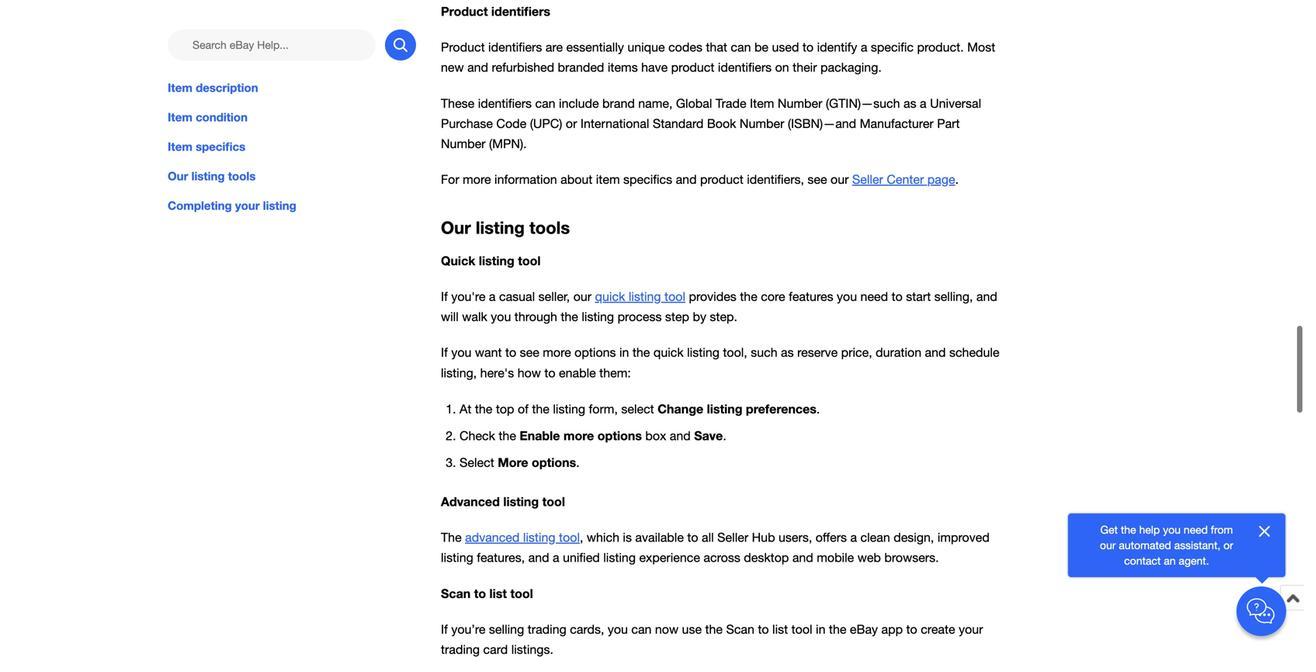 Task type: locate. For each thing, give the bounding box(es) containing it.
2 product from the top
[[441, 40, 485, 54]]

if
[[441, 290, 448, 304], [441, 346, 448, 360], [441, 623, 448, 637]]

in inside if you want to see more options in the quick listing tool, such as reserve price, duration and schedule listing, here's how to enable them:
[[619, 346, 629, 360]]

if for if you're a casual seller, our quick listing tool
[[441, 290, 448, 304]]

in
[[619, 346, 629, 360], [816, 623, 826, 637]]

an
[[1164, 555, 1176, 567]]

1 horizontal spatial list
[[772, 623, 788, 637]]

item description link
[[168, 79, 416, 96]]

all
[[702, 531, 714, 545]]

our right "seller,"
[[573, 290, 592, 304]]

1 vertical spatial in
[[816, 623, 826, 637]]

3 if from the top
[[441, 623, 448, 637]]

quick inside if you want to see more options in the quick listing tool, such as reserve price, duration and schedule listing, here's how to enable them:
[[653, 346, 684, 360]]

our down get
[[1100, 539, 1116, 552]]

list inside if you're selling trading cards, you can now use the scan to list tool in the ebay app to create your trading card listings.
[[772, 623, 788, 637]]

0 vertical spatial or
[[566, 116, 577, 131]]

trading down you're
[[441, 643, 480, 657]]

a left universal
[[920, 96, 927, 110]]

quick
[[441, 253, 475, 268]]

product for product identifiers are essentially unique codes that can be used to identify a specific product.
[[441, 40, 485, 54]]

include
[[559, 96, 599, 110]]

0 horizontal spatial seller
[[717, 531, 748, 545]]

1 vertical spatial see
[[520, 346, 539, 360]]

0 vertical spatial our
[[168, 169, 188, 183]]

2 vertical spatial if
[[441, 623, 448, 637]]

preferences
[[746, 402, 817, 416]]

2 vertical spatial can
[[631, 623, 652, 637]]

automated
[[1119, 539, 1171, 552]]

will
[[441, 310, 459, 324]]

identifiers down be at top
[[718, 60, 772, 75]]

product
[[441, 4, 488, 19], [441, 40, 485, 54]]

or down from
[[1224, 539, 1233, 552]]

if inside if you're selling trading cards, you can now use the scan to list tool in the ebay app to create your trading card listings.
[[441, 623, 448, 637]]

2 vertical spatial options
[[532, 455, 576, 470]]

0 vertical spatial number
[[778, 96, 822, 110]]

of
[[518, 402, 529, 416]]

form,
[[589, 402, 618, 416]]

more down form,
[[564, 428, 594, 443]]

as
[[904, 96, 916, 110], [781, 346, 794, 360]]

if left you're
[[441, 623, 448, 637]]

item for item specifics
[[168, 140, 192, 154]]

more
[[498, 455, 528, 470]]

more right for
[[463, 172, 491, 187]]

can left be at top
[[731, 40, 751, 54]]

as up manufacturer
[[904, 96, 916, 110]]

and down users, at the bottom
[[792, 551, 813, 565]]

tool inside if you're selling trading cards, you can now use the scan to list tool in the ebay app to create your trading card listings.
[[792, 623, 812, 637]]

product for product identifiers
[[441, 4, 488, 19]]

1 horizontal spatial as
[[904, 96, 916, 110]]

0 horizontal spatial your
[[235, 199, 260, 213]]

0 vertical spatial as
[[904, 96, 916, 110]]

and down 'standard'
[[676, 172, 697, 187]]

0 horizontal spatial in
[[619, 346, 629, 360]]

Search eBay Help... text field
[[168, 29, 376, 61]]

listing
[[191, 169, 225, 183], [263, 199, 296, 213], [476, 217, 525, 238], [479, 253, 514, 268], [629, 290, 661, 304], [582, 310, 614, 324], [687, 346, 720, 360], [707, 402, 742, 416], [553, 402, 585, 416], [503, 494, 539, 509], [523, 531, 555, 545], [441, 551, 473, 565], [603, 551, 636, 565]]

listing inside provides the core features you need to start selling, and will walk you through the listing process step by step.
[[582, 310, 614, 324]]

be
[[754, 40, 769, 54]]

more up enable
[[543, 346, 571, 360]]

the inside if you want to see more options in the quick listing tool, such as reserve price, duration and schedule listing, here's how to enable them:
[[633, 346, 650, 360]]

global
[[676, 96, 712, 110]]

list
[[489, 587, 507, 601], [772, 623, 788, 637]]

1 vertical spatial can
[[535, 96, 555, 110]]

if inside if you want to see more options in the quick listing tool, such as reserve price, duration and schedule listing, here's how to enable them:
[[441, 346, 448, 360]]

0 vertical spatial product
[[441, 4, 488, 19]]

a up packaging.
[[861, 40, 867, 54]]

1 horizontal spatial need
[[1184, 524, 1208, 536]]

can inside these identifiers can include brand name, global trade item number (gtin)—such as a universal purchase code (upc) or international standard book number (isbn)—and manufacturer part number (mpn).
[[535, 96, 555, 110]]

tool up "step"
[[665, 290, 685, 304]]

a left unified
[[553, 551, 559, 565]]

see inside if you want to see more options in the quick listing tool, such as reserve price, duration and schedule listing, here's how to enable them:
[[520, 346, 539, 360]]

select
[[460, 456, 494, 470]]

and inside if you want to see more options in the quick listing tool, such as reserve price, duration and schedule listing, here's how to enable them:
[[925, 346, 946, 360]]

features
[[789, 290, 833, 304]]

(isbn)—and
[[788, 116, 856, 131]]

branded
[[558, 60, 604, 75]]

0 vertical spatial in
[[619, 346, 629, 360]]

0 horizontal spatial need
[[861, 290, 888, 304]]

seller left center
[[852, 172, 883, 187]]

1 vertical spatial seller
[[717, 531, 748, 545]]

schedule
[[949, 346, 1000, 360]]

1 vertical spatial as
[[781, 346, 794, 360]]

0 horizontal spatial our
[[573, 290, 592, 304]]

1 vertical spatial quick
[[653, 346, 684, 360]]

and right box
[[670, 429, 691, 443]]

need inside provides the core features you need to start selling, and will walk you through the listing process step by step.
[[861, 290, 888, 304]]

1 product from the top
[[441, 4, 488, 19]]

tool up advanced listing tool link
[[542, 494, 565, 509]]

0 vertical spatial if
[[441, 290, 448, 304]]

the
[[441, 531, 462, 545]]

enable
[[520, 428, 560, 443]]

you right the help
[[1163, 524, 1181, 536]]

as inside if you want to see more options in the quick listing tool, such as reserve price, duration and schedule listing, here's how to enable them:
[[781, 346, 794, 360]]

1 horizontal spatial specifics
[[623, 172, 672, 187]]

number
[[778, 96, 822, 110], [740, 116, 784, 131], [441, 137, 486, 151]]

you up listing,
[[451, 346, 472, 360]]

0 vertical spatial our
[[831, 172, 849, 187]]

identify
[[817, 40, 857, 54]]

1 horizontal spatial trading
[[528, 623, 567, 637]]

1 vertical spatial tools
[[529, 217, 570, 238]]

0 horizontal spatial list
[[489, 587, 507, 601]]

1 horizontal spatial our
[[441, 217, 471, 238]]

tools up completing your listing
[[228, 169, 256, 183]]

product for identifiers,
[[700, 172, 743, 187]]

seller center page link
[[852, 172, 955, 187]]

you right cards,
[[608, 623, 628, 637]]

and right new
[[467, 60, 488, 75]]

and inside check the enable more options box and save .
[[670, 429, 691, 443]]

a inside , which is available to all seller hub users, offers a clean design, improved listing features, and a unified listing experience across desktop and mobile web browsers.
[[553, 551, 559, 565]]

more
[[463, 172, 491, 187], [543, 346, 571, 360], [564, 428, 594, 443]]

price,
[[841, 346, 872, 360]]

1 horizontal spatial quick
[[653, 346, 684, 360]]

number down the purchase
[[441, 137, 486, 151]]

0 vertical spatial options
[[575, 346, 616, 360]]

clean
[[861, 531, 890, 545]]

at
[[460, 402, 472, 416]]

1 horizontal spatial seller
[[852, 172, 883, 187]]

your right create
[[959, 623, 983, 637]]

scan inside if you're selling trading cards, you can now use the scan to list tool in the ebay app to create your trading card listings.
[[726, 623, 754, 637]]

1 vertical spatial more
[[543, 346, 571, 360]]

your inside if you're selling trading cards, you can now use the scan to list tool in the ebay app to create your trading card listings.
[[959, 623, 983, 637]]

0 horizontal spatial can
[[535, 96, 555, 110]]

item for item condition
[[168, 110, 192, 124]]

0 horizontal spatial as
[[781, 346, 794, 360]]

. right box
[[723, 429, 726, 443]]

need inside get the help you need from our automated assistant, or contact an agent.
[[1184, 524, 1208, 536]]

product for identifiers
[[671, 60, 714, 75]]

item for item description
[[168, 81, 192, 95]]

get the help you need from our automated assistant, or contact an agent.
[[1100, 524, 1233, 567]]

need up the assistant,
[[1184, 524, 1208, 536]]

hub
[[752, 531, 775, 545]]

available
[[635, 531, 684, 545]]

enable
[[559, 366, 596, 380]]

and right selling,
[[976, 290, 997, 304]]

1 vertical spatial or
[[1224, 539, 1233, 552]]

specifics inside item specifics link
[[196, 140, 245, 154]]

listing inside if you want to see more options in the quick listing tool, such as reserve price, duration and schedule listing, here's how to enable them:
[[687, 346, 720, 360]]

number up (isbn)—and
[[778, 96, 822, 110]]

tool left ebay
[[792, 623, 812, 637]]

1 horizontal spatial our listing tools
[[441, 217, 570, 238]]

our down (isbn)—and
[[831, 172, 849, 187]]

if up will
[[441, 290, 448, 304]]

0 horizontal spatial see
[[520, 346, 539, 360]]

1 vertical spatial product
[[700, 172, 743, 187]]

such
[[751, 346, 778, 360]]

codes
[[668, 40, 702, 54]]

our
[[168, 169, 188, 183], [441, 217, 471, 238]]

quick up process
[[595, 290, 625, 304]]

need left the start
[[861, 290, 888, 304]]

listing up save
[[707, 402, 742, 416]]

product left the 'identifiers,'
[[700, 172, 743, 187]]

advanced listing tool link
[[465, 531, 580, 545]]

1 horizontal spatial your
[[959, 623, 983, 637]]

identifiers up are
[[491, 4, 550, 19]]

identifiers up code
[[478, 96, 532, 110]]

the left core
[[740, 290, 757, 304]]

across
[[704, 551, 740, 565]]

get the help you need from our automated assistant, or contact an agent. tooltip
[[1093, 522, 1240, 569]]

tool up selling
[[510, 587, 533, 601]]

as inside these identifiers can include brand name, global trade item number (gtin)—such as a universal purchase code (upc) or international standard book number (isbn)—and manufacturer part number (mpn).
[[904, 96, 916, 110]]

1 if from the top
[[441, 290, 448, 304]]

to right app
[[906, 623, 917, 637]]

to left the start
[[892, 290, 903, 304]]

universal
[[930, 96, 981, 110]]

the right get
[[1121, 524, 1136, 536]]

scan right use
[[726, 623, 754, 637]]

listing up quick listing tool at left
[[476, 217, 525, 238]]

or inside these identifiers can include brand name, global trade item number (gtin)—such as a universal purchase code (upc) or international standard book number (isbn)—and manufacturer part number (mpn).
[[566, 116, 577, 131]]

tools down information
[[529, 217, 570, 238]]

1 horizontal spatial see
[[808, 172, 827, 187]]

item
[[596, 172, 620, 187]]

0 vertical spatial seller
[[852, 172, 883, 187]]

essentially
[[566, 40, 624, 54]]

the down process
[[633, 346, 650, 360]]

through
[[514, 310, 557, 324]]

specifics down condition
[[196, 140, 245, 154]]

can
[[731, 40, 751, 54], [535, 96, 555, 110], [631, 623, 652, 637]]

if up listing,
[[441, 346, 448, 360]]

listing right quick
[[479, 253, 514, 268]]

1 horizontal spatial tools
[[529, 217, 570, 238]]

change
[[658, 402, 703, 416]]

see up 'how'
[[520, 346, 539, 360]]

core
[[761, 290, 785, 304]]

0 horizontal spatial specifics
[[196, 140, 245, 154]]

tool up casual
[[518, 253, 541, 268]]

list down desktop in the right bottom of the page
[[772, 623, 788, 637]]

1 horizontal spatial scan
[[726, 623, 754, 637]]

item right trade
[[750, 96, 774, 110]]

our listing tools up quick listing tool at left
[[441, 217, 570, 238]]

get
[[1100, 524, 1118, 536]]

0 vertical spatial our listing tools
[[168, 169, 256, 183]]

1 vertical spatial if
[[441, 346, 448, 360]]

identifiers inside these identifiers can include brand name, global trade item number (gtin)—such as a universal purchase code (upc) or international standard book number (isbn)—and manufacturer part number (mpn).
[[478, 96, 532, 110]]

completing your listing link
[[168, 197, 416, 214]]

identifiers up refurbished
[[488, 40, 542, 54]]

item up item condition
[[168, 81, 192, 95]]

these identifiers can include brand name, global trade item number (gtin)—such as a universal purchase code (upc) or international standard book number (isbn)—and manufacturer part number (mpn).
[[441, 96, 981, 151]]

want
[[475, 346, 502, 360]]

product inside most new and refurbished branded items have product identifiers on their packaging.
[[671, 60, 714, 75]]

1 vertical spatial product
[[441, 40, 485, 54]]

listing down if you're a casual seller, our quick listing tool
[[582, 310, 614, 324]]

1 vertical spatial scan
[[726, 623, 754, 637]]

0 vertical spatial tools
[[228, 169, 256, 183]]

1 vertical spatial our
[[441, 217, 471, 238]]

0 vertical spatial can
[[731, 40, 751, 54]]

1 vertical spatial list
[[772, 623, 788, 637]]

specifics right "item"
[[623, 172, 672, 187]]

2 horizontal spatial our
[[1100, 539, 1116, 552]]

0 horizontal spatial or
[[566, 116, 577, 131]]

1 vertical spatial our listing tools
[[441, 217, 570, 238]]

and
[[467, 60, 488, 75], [676, 172, 697, 187], [976, 290, 997, 304], [925, 346, 946, 360], [670, 429, 691, 443], [528, 551, 549, 565], [792, 551, 813, 565]]

identifiers for product identifiers are essentially unique codes that can be used to identify a specific product.
[[488, 40, 542, 54]]

quick down "step"
[[653, 346, 684, 360]]

item specifics
[[168, 140, 245, 154]]

product identifiers
[[441, 4, 550, 19]]

see right the 'identifiers,'
[[808, 172, 827, 187]]

2 if from the top
[[441, 346, 448, 360]]

seller inside , which is available to all seller hub users, offers a clean design, improved listing features, and a unified listing experience across desktop and mobile web browsers.
[[717, 531, 748, 545]]

to inside , which is available to all seller hub users, offers a clean design, improved listing features, and a unified listing experience across desktop and mobile web browsers.
[[687, 531, 698, 545]]

1 vertical spatial need
[[1184, 524, 1208, 536]]

0 horizontal spatial our
[[168, 169, 188, 183]]

1 vertical spatial options
[[598, 428, 642, 443]]

agent.
[[1179, 555, 1209, 567]]

our up quick
[[441, 217, 471, 238]]

1 horizontal spatial can
[[631, 623, 652, 637]]

1 vertical spatial your
[[959, 623, 983, 637]]

1 vertical spatial trading
[[441, 643, 480, 657]]

the down top
[[499, 429, 516, 443]]

as right such on the right bottom of the page
[[781, 346, 794, 360]]

2 horizontal spatial can
[[731, 40, 751, 54]]

our up completing
[[168, 169, 188, 183]]

0 vertical spatial need
[[861, 290, 888, 304]]

in up them:
[[619, 346, 629, 360]]

our listing tools down item specifics
[[168, 169, 256, 183]]

purchase
[[441, 116, 493, 131]]

users,
[[779, 531, 812, 545]]

0 horizontal spatial scan
[[441, 587, 471, 601]]

, which is available to all seller hub users, offers a clean design, improved listing features, and a unified listing experience across desktop and mobile web browsers.
[[441, 531, 990, 565]]

our
[[831, 172, 849, 187], [573, 290, 592, 304], [1100, 539, 1116, 552]]

. down check the enable more options box and save .
[[576, 456, 580, 470]]

item up item specifics
[[168, 110, 192, 124]]

manufacturer
[[860, 116, 934, 131]]

desktop
[[744, 551, 789, 565]]

options inside if you want to see more options in the quick listing tool, such as reserve price, duration and schedule listing, here's how to enable them:
[[575, 346, 616, 360]]

product identifiers are essentially unique codes that can be used to identify a specific product.
[[441, 40, 964, 54]]

listing left tool,
[[687, 346, 720, 360]]

to left all
[[687, 531, 698, 545]]

save
[[694, 428, 723, 443]]

can up (upc) at top left
[[535, 96, 555, 110]]

options down form,
[[598, 428, 642, 443]]

0 vertical spatial product
[[671, 60, 714, 75]]

tools inside our listing tools link
[[228, 169, 256, 183]]

the left ebay
[[829, 623, 847, 637]]

options
[[575, 346, 616, 360], [598, 428, 642, 443], [532, 455, 576, 470]]

can left "now"
[[631, 623, 652, 637]]

2 vertical spatial our
[[1100, 539, 1116, 552]]

which is
[[587, 531, 632, 545]]

to inside provides the core features you need to start selling, and will walk you through the listing process step by step.
[[892, 290, 903, 304]]

quick listing tool
[[441, 253, 541, 268]]

select more options .
[[460, 455, 580, 470]]

options down enable
[[532, 455, 576, 470]]

scan up you're
[[441, 587, 471, 601]]

item specifics link
[[168, 138, 416, 155]]

you right features
[[837, 290, 857, 304]]

0 vertical spatial specifics
[[196, 140, 245, 154]]

if you're a casual seller, our quick listing tool
[[441, 290, 685, 304]]

item down item condition
[[168, 140, 192, 154]]

0 vertical spatial quick
[[595, 290, 625, 304]]

seller up across
[[717, 531, 748, 545]]

0 vertical spatial trading
[[528, 623, 567, 637]]

now
[[655, 623, 679, 637]]

1 horizontal spatial or
[[1224, 539, 1233, 552]]

in left ebay
[[816, 623, 826, 637]]

1 horizontal spatial in
[[816, 623, 826, 637]]

to up you're
[[474, 587, 486, 601]]

and right the duration
[[925, 346, 946, 360]]

provides the core features you need to start selling, and will walk you through the listing process step by step.
[[441, 290, 997, 324]]

quick
[[595, 290, 625, 304], [653, 346, 684, 360]]

0 horizontal spatial tools
[[228, 169, 256, 183]]

0 horizontal spatial trading
[[441, 643, 480, 657]]



Task type: describe. For each thing, give the bounding box(es) containing it.
top
[[496, 402, 514, 416]]

identifiers for product identifiers
[[491, 4, 550, 19]]

listings.
[[511, 643, 553, 657]]

identifiers,
[[747, 172, 804, 187]]

(mpn).
[[489, 137, 527, 151]]

and inside most new and refurbished branded items have product identifiers on their packaging.
[[467, 60, 488, 75]]

contact
[[1124, 555, 1161, 567]]

have
[[641, 60, 668, 75]]

listing down the at the left
[[441, 551, 473, 565]]

the advanced listing tool
[[441, 531, 580, 545]]

box
[[645, 429, 666, 443]]

0 vertical spatial more
[[463, 172, 491, 187]]

description
[[196, 81, 258, 95]]

to right use
[[758, 623, 769, 637]]

trade
[[716, 96, 746, 110]]

2 vertical spatial more
[[564, 428, 594, 443]]

quick listing tool link
[[595, 290, 685, 304]]

refurbished
[[492, 60, 554, 75]]

information
[[495, 172, 557, 187]]

identifiers for these identifiers can include brand name, global trade item number (gtin)—such as a universal purchase code (upc) or international standard book number (isbn)—and manufacturer part number (mpn).
[[478, 96, 532, 110]]

selling,
[[934, 290, 973, 304]]

improved
[[938, 531, 990, 545]]

advanced
[[465, 531, 520, 545]]

listing up advanced listing tool link
[[503, 494, 539, 509]]

item condition
[[168, 110, 248, 124]]

offers a
[[816, 531, 857, 545]]

ebay
[[850, 623, 878, 637]]

casual
[[499, 290, 535, 304]]

browsers.
[[884, 551, 939, 565]]

1 horizontal spatial our
[[831, 172, 849, 187]]

the inside check the enable more options box and save .
[[499, 429, 516, 443]]

if for if you want to see more options in the quick listing tool, such as reserve price, duration and schedule listing, here's how to enable them:
[[441, 346, 448, 360]]

start
[[906, 290, 931, 304]]

if you're selling trading cards, you can now use the scan to list tool in the ebay app to create your trading card listings.
[[441, 623, 983, 657]]

to right 'how'
[[544, 366, 555, 380]]

item inside these identifiers can include brand name, global trade item number (gtin)—such as a universal purchase code (upc) or international standard book number (isbn)—and manufacturer part number (mpn).
[[750, 96, 774, 110]]

the right "at"
[[475, 402, 492, 416]]

used
[[772, 40, 799, 54]]

check
[[460, 429, 495, 443]]

packaging.
[[821, 60, 882, 75]]

process
[[618, 310, 662, 324]]

page
[[927, 172, 955, 187]]

center
[[887, 172, 924, 187]]

how
[[518, 366, 541, 380]]

experience
[[639, 551, 700, 565]]

identifiers inside most new and refurbished branded items have product identifiers on their packaging.
[[718, 60, 772, 75]]

0 horizontal spatial our listing tools
[[168, 169, 256, 183]]

duration
[[876, 346, 922, 360]]

if you want to see more options in the quick listing tool, such as reserve price, duration and schedule listing, here's how to enable them:
[[441, 346, 1000, 380]]

that
[[706, 40, 727, 54]]

listing,
[[441, 366, 477, 380]]

0 vertical spatial scan
[[441, 587, 471, 601]]

or inside get the help you need from our automated assistant, or contact an agent.
[[1224, 539, 1233, 552]]

tool up unified
[[559, 531, 580, 545]]

1 vertical spatial number
[[740, 116, 784, 131]]

here's
[[480, 366, 514, 380]]

. inside check the enable more options box and save .
[[723, 429, 726, 443]]

0 vertical spatial see
[[808, 172, 827, 187]]

these
[[441, 96, 475, 110]]

. inside select more options .
[[576, 456, 580, 470]]

. inside at the top of the listing form, select change listing preferences .
[[817, 402, 820, 416]]

them:
[[599, 366, 631, 380]]

are
[[546, 40, 563, 54]]

use
[[682, 623, 702, 637]]

step.
[[710, 310, 737, 324]]

tool,
[[723, 346, 747, 360]]

items
[[608, 60, 638, 75]]

you down casual
[[491, 310, 511, 324]]

product.
[[917, 40, 964, 54]]

you inside get the help you need from our automated assistant, or contact an agent.
[[1163, 524, 1181, 536]]

the right use
[[705, 623, 723, 637]]

more inside if you want to see more options in the quick listing tool, such as reserve price, duration and schedule listing, here's how to enable them:
[[543, 346, 571, 360]]

(upc)
[[530, 116, 562, 131]]

unified
[[563, 551, 600, 565]]

listing up process
[[629, 290, 661, 304]]

from
[[1211, 524, 1233, 536]]

on
[[775, 60, 789, 75]]

0 vertical spatial list
[[489, 587, 507, 601]]

in inside if you're selling trading cards, you can now use the scan to list tool in the ebay app to create your trading card listings.
[[816, 623, 826, 637]]

for
[[441, 172, 459, 187]]

our listing tools link
[[168, 168, 416, 185]]

cards,
[[570, 623, 604, 637]]

completing
[[168, 199, 232, 213]]

you inside if you're selling trading cards, you can now use the scan to list tool in the ebay app to create your trading card listings.
[[608, 623, 628, 637]]

reserve
[[797, 346, 838, 360]]

to up their
[[803, 40, 814, 54]]

2 vertical spatial number
[[441, 137, 486, 151]]

1 vertical spatial our
[[573, 290, 592, 304]]

specific
[[871, 40, 914, 54]]

the down if you're a casual seller, our quick listing tool
[[561, 310, 578, 324]]

1 vertical spatial specifics
[[623, 172, 672, 187]]

you inside if you want to see more options in the quick listing tool, such as reserve price, duration and schedule listing, here's how to enable them:
[[451, 346, 472, 360]]

0 horizontal spatial quick
[[595, 290, 625, 304]]

listing down our listing tools link
[[263, 199, 296, 213]]

book
[[707, 116, 736, 131]]

to right want
[[505, 346, 516, 360]]

standard
[[653, 116, 704, 131]]

if for if you're selling trading cards, you can now use the scan to list tool in the ebay app to create your trading card listings.
[[441, 623, 448, 637]]

. right center
[[955, 172, 959, 187]]

a right you're at the left of page
[[489, 290, 496, 304]]

a inside these identifiers can include brand name, global trade item number (gtin)—such as a universal purchase code (upc) or international standard book number (isbn)—and manufacturer part number (mpn).
[[920, 96, 927, 110]]

part
[[937, 116, 960, 131]]

item condition link
[[168, 109, 416, 126]]

the inside get the help you need from our automated assistant, or contact an agent.
[[1121, 524, 1136, 536]]

and down advanced listing tool link
[[528, 551, 549, 565]]

their
[[793, 60, 817, 75]]

assistant,
[[1174, 539, 1221, 552]]

the right of
[[532, 402, 550, 416]]

listing left ,
[[523, 531, 555, 545]]

listing down which is on the bottom left of page
[[603, 551, 636, 565]]

and inside provides the core features you need to start selling, and will walk you through the listing process step by step.
[[976, 290, 997, 304]]

scan to list tool
[[441, 587, 533, 601]]

help
[[1139, 524, 1160, 536]]

unique
[[627, 40, 665, 54]]

selling
[[489, 623, 524, 637]]

0 vertical spatial your
[[235, 199, 260, 213]]

code
[[496, 116, 527, 131]]

can inside if you're selling trading cards, you can now use the scan to list tool in the ebay app to create your trading card listings.
[[631, 623, 652, 637]]

most new and refurbished branded items have product identifiers on their packaging.
[[441, 40, 995, 75]]

our inside get the help you need from our automated assistant, or contact an agent.
[[1100, 539, 1116, 552]]

listing down item specifics
[[191, 169, 225, 183]]

by
[[693, 310, 706, 324]]

seller,
[[538, 290, 570, 304]]

our inside our listing tools link
[[168, 169, 188, 183]]

listing inside at the top of the listing form, select change listing preferences .
[[553, 402, 585, 416]]

name,
[[638, 96, 673, 110]]



Task type: vqa. For each thing, say whether or not it's contained in the screenshot.
the topmost Seller
yes



